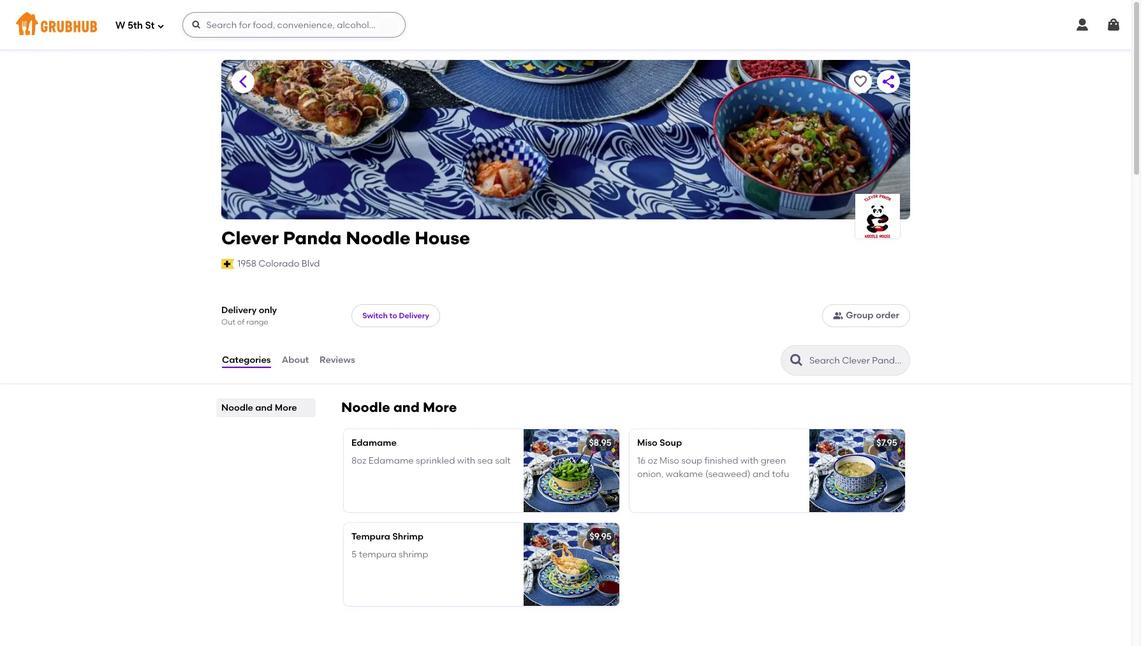 Task type: locate. For each thing, give the bounding box(es) containing it.
reviews button
[[319, 338, 356, 384]]

0 vertical spatial edamame
[[352, 438, 397, 449]]

and inside 16 oz miso soup finished with green onion, wakame (seaweed) and tofu
[[753, 469, 770, 480]]

and down categories button
[[256, 403, 273, 414]]

soup
[[682, 456, 703, 467]]

more inside tab
[[275, 403, 297, 414]]

1958
[[238, 258, 257, 269]]

order
[[876, 310, 900, 321]]

1958 colorado blvd button
[[237, 257, 321, 271]]

1 vertical spatial edamame
[[369, 456, 414, 467]]

noodle and more tab
[[221, 401, 311, 415]]

panda
[[283, 227, 342, 249]]

noodle and more
[[341, 400, 457, 415], [221, 403, 297, 414]]

with left green
[[741, 456, 759, 467]]

1 vertical spatial miso
[[660, 456, 680, 467]]

miso inside 16 oz miso soup finished with green onion, wakame (seaweed) and tofu
[[660, 456, 680, 467]]

1 horizontal spatial noodle and more
[[341, 400, 457, 415]]

$8.95
[[589, 438, 612, 449]]

1 horizontal spatial delivery
[[399, 311, 430, 320]]

delivery up of
[[221, 305, 257, 316]]

group
[[847, 310, 874, 321]]

tempura
[[352, 532, 391, 542]]

more up sprinkled
[[423, 400, 457, 415]]

edamame
[[352, 438, 397, 449], [369, 456, 414, 467]]

tempura shrimp
[[352, 532, 424, 542]]

to
[[390, 311, 397, 320]]

oz
[[648, 456, 658, 467]]

delivery inside button
[[399, 311, 430, 320]]

2 with from the left
[[741, 456, 759, 467]]

and
[[394, 400, 420, 415], [256, 403, 273, 414], [753, 469, 770, 480]]

1 horizontal spatial miso
[[660, 456, 680, 467]]

onion,
[[638, 469, 664, 480]]

switch
[[363, 311, 388, 320]]

tofu
[[773, 469, 790, 480]]

and up 8oz edamame sprinkled with sea salt
[[394, 400, 420, 415]]

miso right oz
[[660, 456, 680, 467]]

subscription pass image
[[221, 259, 234, 269]]

1 horizontal spatial with
[[741, 456, 759, 467]]

5 tempura shrimp
[[352, 550, 429, 561]]

(seaweed)
[[706, 469, 751, 480]]

0 horizontal spatial with
[[457, 456, 476, 467]]

w 5th st
[[116, 20, 155, 31]]

miso up oz
[[638, 438, 658, 449]]

svg image
[[1107, 17, 1122, 33], [192, 20, 202, 30], [157, 22, 165, 30]]

16 oz miso soup finished with green onion, wakame (seaweed) and tofu
[[638, 456, 790, 480]]

0 horizontal spatial miso
[[638, 438, 658, 449]]

0 horizontal spatial more
[[275, 403, 297, 414]]

noodle and more down categories button
[[221, 403, 297, 414]]

caret left icon image
[[236, 74, 251, 89]]

1 horizontal spatial and
[[394, 400, 420, 415]]

edamame up 8oz
[[352, 438, 397, 449]]

with
[[457, 456, 476, 467], [741, 456, 759, 467]]

tempura
[[359, 550, 397, 561]]

more
[[423, 400, 457, 415], [275, 403, 297, 414]]

sea
[[478, 456, 493, 467]]

edamame image
[[524, 430, 620, 512]]

1 with from the left
[[457, 456, 476, 467]]

noodle
[[346, 227, 411, 249], [341, 400, 390, 415], [221, 403, 253, 414]]

colorado
[[259, 258, 300, 269]]

miso
[[638, 438, 658, 449], [660, 456, 680, 467]]

range
[[246, 318, 269, 327]]

clever panda noodle house logo image
[[856, 194, 901, 239]]

clever panda noodle house
[[221, 227, 470, 249]]

noodle and more up 8oz edamame sprinkled with sea salt
[[341, 400, 457, 415]]

0 horizontal spatial delivery
[[221, 305, 257, 316]]

delivery right to
[[399, 311, 430, 320]]

more down about button
[[275, 403, 297, 414]]

0 horizontal spatial and
[[256, 403, 273, 414]]

0 horizontal spatial noodle and more
[[221, 403, 297, 414]]

and down green
[[753, 469, 770, 480]]

save this restaurant image
[[853, 74, 869, 89]]

with left sea
[[457, 456, 476, 467]]

1958 colorado blvd
[[238, 258, 320, 269]]

2 horizontal spatial and
[[753, 469, 770, 480]]

miso soup
[[638, 438, 682, 449]]

8oz
[[352, 456, 367, 467]]

delivery
[[221, 305, 257, 316], [399, 311, 430, 320]]

edamame right 8oz
[[369, 456, 414, 467]]

svg image
[[1075, 17, 1091, 33]]



Task type: describe. For each thing, give the bounding box(es) containing it.
w
[[116, 20, 125, 31]]

clever
[[221, 227, 279, 249]]

5
[[352, 550, 357, 561]]

miso soup image
[[810, 430, 906, 512]]

categories
[[222, 355, 271, 366]]

switch to delivery
[[363, 311, 430, 320]]

green
[[761, 456, 786, 467]]

shrimp
[[393, 532, 424, 542]]

delivery only out of range
[[221, 305, 277, 327]]

sprinkled
[[416, 456, 455, 467]]

0 vertical spatial miso
[[638, 438, 658, 449]]

Search Clever Panda Noodle House search field
[[809, 355, 906, 367]]

8oz edamame sprinkled with sea salt
[[352, 456, 511, 467]]

blvd
[[302, 258, 320, 269]]

categories button
[[221, 338, 272, 384]]

st
[[145, 20, 155, 31]]

noodle inside tab
[[221, 403, 253, 414]]

$9.95
[[590, 532, 612, 542]]

search icon image
[[790, 353, 805, 368]]

0 horizontal spatial svg image
[[157, 22, 165, 30]]

about
[[282, 355, 309, 366]]

shrimp
[[399, 550, 429, 561]]

delivery inside delivery only out of range
[[221, 305, 257, 316]]

reviews
[[320, 355, 355, 366]]

soup
[[660, 438, 682, 449]]

share icon image
[[881, 74, 897, 89]]

switch to delivery button
[[352, 305, 440, 328]]

salt
[[495, 456, 511, 467]]

group order button
[[823, 304, 911, 327]]

wakame
[[666, 469, 704, 480]]

about button
[[281, 338, 310, 384]]

1 horizontal spatial svg image
[[192, 20, 202, 30]]

5th
[[128, 20, 143, 31]]

main navigation navigation
[[0, 0, 1132, 50]]

with inside 16 oz miso soup finished with green onion, wakame (seaweed) and tofu
[[741, 456, 759, 467]]

only
[[259, 305, 277, 316]]

Search for food, convenience, alcohol... search field
[[183, 12, 406, 38]]

2 horizontal spatial svg image
[[1107, 17, 1122, 33]]

and inside tab
[[256, 403, 273, 414]]

tempura shrimp image
[[524, 523, 620, 606]]

$7.95
[[877, 438, 898, 449]]

people icon image
[[834, 311, 844, 321]]

16
[[638, 456, 646, 467]]

house
[[415, 227, 470, 249]]

group order
[[847, 310, 900, 321]]

finished
[[705, 456, 739, 467]]

noodle and more inside tab
[[221, 403, 297, 414]]

1 horizontal spatial more
[[423, 400, 457, 415]]

save this restaurant button
[[850, 70, 872, 93]]

out
[[221, 318, 235, 327]]

of
[[237, 318, 245, 327]]



Task type: vqa. For each thing, say whether or not it's contained in the screenshot.
'Catering' in 'EAT ON MONDAY CATERING' link
no



